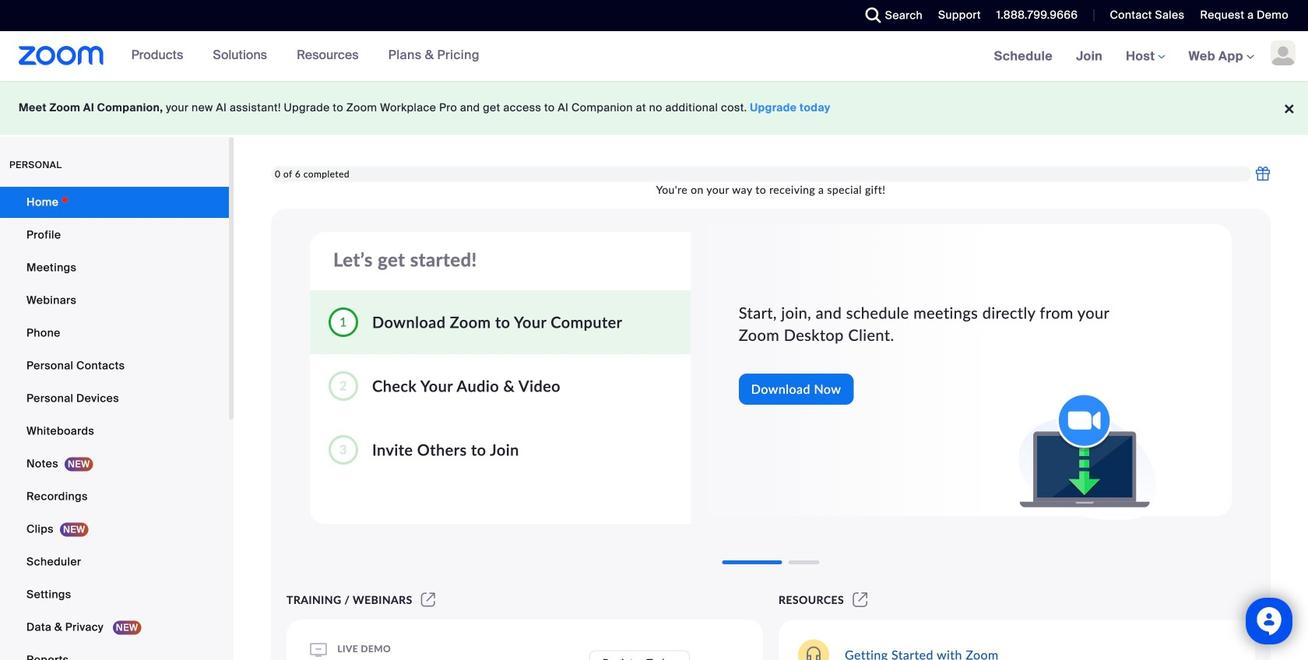 Task type: locate. For each thing, give the bounding box(es) containing it.
footer
[[0, 81, 1309, 135]]

1 window new image from the left
[[419, 594, 438, 607]]

1 horizontal spatial window new image
[[851, 594, 871, 607]]

banner
[[0, 31, 1309, 82]]

0 horizontal spatial window new image
[[419, 594, 438, 607]]

zoom logo image
[[19, 46, 104, 65]]

product information navigation
[[120, 31, 492, 81]]

2 window new image from the left
[[851, 594, 871, 607]]

window new image
[[419, 594, 438, 607], [851, 594, 871, 607]]



Task type: describe. For each thing, give the bounding box(es) containing it.
personal menu menu
[[0, 187, 229, 661]]

profile picture image
[[1272, 41, 1296, 65]]

meetings navigation
[[983, 31, 1309, 82]]



Task type: vqa. For each thing, say whether or not it's contained in the screenshot.
additional
no



